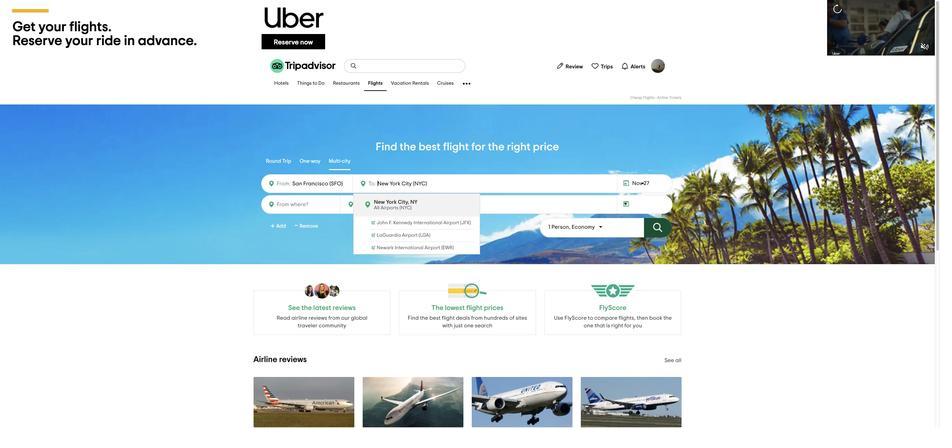 Task type: describe. For each thing, give the bounding box(es) containing it.
tickets
[[670, 96, 682, 100]]

(jfk)
[[460, 221, 471, 226]]

york
[[386, 200, 397, 205]]

1 vertical spatial international
[[395, 246, 424, 251]]

one-
[[300, 159, 311, 164]]

book
[[650, 316, 663, 321]]

city
[[342, 159, 351, 164]]

laguardia
[[377, 233, 401, 238]]

hotels
[[274, 81, 289, 86]]

0 vertical spatial from where? text field
[[291, 179, 349, 189]]

airline reviews link
[[254, 356, 307, 364]]

way
[[311, 159, 321, 164]]

new
[[374, 200, 385, 205]]

multi-
[[329, 159, 342, 164]]

vacation
[[391, 81, 411, 86]]

the
[[432, 305, 444, 312]]

restaurants
[[333, 81, 360, 86]]

with
[[443, 323, 453, 329]]

1 person , economy
[[549, 225, 595, 230]]

vacation rentals link
[[387, 76, 433, 91]]

0 horizontal spatial -
[[295, 220, 298, 232]]

2 horizontal spatial airport
[[444, 221, 459, 226]]

see all
[[665, 358, 682, 364]]

things to do
[[297, 81, 325, 86]]

hundreds
[[484, 316, 508, 321]]

find for find the best flight for the right price
[[376, 141, 397, 153]]

see for see all
[[665, 358, 675, 364]]

for
[[472, 141, 486, 153]]

latest
[[314, 305, 331, 312]]

tripadvisor image
[[270, 59, 336, 73]]

add
[[276, 224, 286, 229]]

0 horizontal spatial right
[[507, 141, 531, 153]]

economy
[[572, 225, 595, 230]]

ny
[[411, 200, 418, 205]]

flyscore inside use flyscore to compare flights, then book the one that is right for you
[[565, 316, 587, 321]]

find the best flight for the right price
[[376, 141, 559, 153]]

to inside use flyscore to compare flights, then book the one that is right for you
[[588, 316, 594, 321]]

just
[[454, 323, 463, 329]]

alerts
[[631, 64, 646, 69]]

deals
[[456, 316, 470, 321]]

find the best flight deals from hundreds of sites with just one search
[[408, 316, 527, 329]]

- remove
[[295, 220, 318, 232]]

john
[[377, 221, 388, 226]]

1 vertical spatial to where? text field
[[355, 200, 415, 209]]

kennedy
[[394, 221, 413, 226]]

(lga)
[[419, 233, 431, 238]]

then
[[637, 316, 649, 321]]

read
[[277, 316, 290, 321]]

sites
[[516, 316, 527, 321]]

the for see the latest reviews
[[302, 305, 312, 312]]

to:
[[369, 181, 376, 187]]

global
[[351, 316, 368, 321]]

best for for
[[419, 141, 441, 153]]

profile picture image
[[651, 59, 665, 73]]

one
[[584, 323, 594, 329]]

all
[[676, 358, 682, 364]]

1 vertical spatial airline
[[254, 356, 278, 364]]

see for see the latest reviews
[[288, 305, 300, 312]]

round trip link
[[266, 154, 291, 170]]

new york city, ny all airports (nyc)
[[374, 200, 418, 211]]

multi-city link
[[329, 154, 351, 170]]

flights link
[[364, 76, 387, 91]]

laguardia airport (lga)
[[377, 233, 431, 238]]

remove
[[300, 224, 318, 229]]

traveler community
[[298, 323, 347, 329]]

city,
[[398, 200, 409, 205]]

do
[[319, 81, 325, 86]]

airline reviews
[[254, 356, 307, 364]]

things
[[297, 81, 312, 86]]

nov 27
[[633, 181, 650, 186]]

the lowest flight prices
[[432, 305, 504, 312]]

see all link
[[665, 358, 682, 364]]

2 vertical spatial reviews
[[279, 356, 307, 364]]

trip
[[282, 159, 291, 164]]

that
[[595, 323, 605, 329]]

round trip
[[266, 159, 291, 164]]

(ewr)
[[442, 246, 454, 251]]

1 horizontal spatial airport
[[425, 246, 441, 251]]

review
[[566, 64, 583, 69]]

newark international airport (ewr)
[[377, 246, 454, 251]]



Task type: vqa. For each thing, say whether or not it's contained in the screenshot.
the reviews to the middle
yes



Task type: locate. For each thing, give the bounding box(es) containing it.
to inside things to do link
[[313, 81, 318, 86]]

our
[[341, 316, 350, 321]]

the inside find the best flight deals from hundreds of sites with just one search
[[420, 316, 429, 321]]

the for find the best flight deals from hundreds of sites with just one search
[[420, 316, 429, 321]]

0 vertical spatial to where? text field
[[376, 179, 440, 188]]

to
[[313, 81, 318, 86], [588, 316, 594, 321]]

things to do link
[[293, 76, 329, 91]]

read airline reviews from our global traveler community
[[277, 316, 368, 329]]

international down laguardia airport (lga)
[[395, 246, 424, 251]]

0 vertical spatial airport
[[444, 221, 459, 226]]

reviews
[[333, 305, 356, 312], [309, 316, 327, 321], [279, 356, 307, 364]]

flights right cheap
[[643, 96, 655, 100]]

f.
[[389, 221, 393, 226]]

0 vertical spatial flight
[[443, 141, 469, 153]]

0 vertical spatial to
[[313, 81, 318, 86]]

of
[[510, 316, 515, 321]]

lowest
[[445, 305, 465, 312]]

person
[[552, 225, 569, 230]]

the
[[400, 141, 416, 153], [488, 141, 505, 153], [302, 305, 312, 312], [420, 316, 429, 321], [664, 316, 672, 321]]

best
[[419, 141, 441, 153], [430, 316, 441, 321]]

see up airline
[[288, 305, 300, 312]]

0 horizontal spatial reviews
[[279, 356, 307, 364]]

hotels link
[[270, 76, 293, 91]]

1 vertical spatial find
[[408, 316, 419, 321]]

0 vertical spatial right
[[507, 141, 531, 153]]

reviews inside read airline reviews from our global traveler community
[[309, 316, 327, 321]]

1 horizontal spatial see
[[665, 358, 675, 364]]

+
[[271, 222, 275, 231]]

1 vertical spatial reviews
[[309, 316, 327, 321]]

0 horizontal spatial see
[[288, 305, 300, 312]]

flyscore
[[600, 305, 627, 312], [565, 316, 587, 321]]

review link
[[554, 59, 586, 73]]

1 vertical spatial to
[[588, 316, 594, 321]]

1 horizontal spatial right
[[612, 323, 624, 329]]

cruises link
[[433, 76, 458, 91]]

from inside read airline reviews from our global traveler community
[[329, 316, 340, 321]]

one-way
[[300, 159, 321, 164]]

1 vertical spatial -
[[295, 220, 298, 232]]

1 horizontal spatial flyscore
[[600, 305, 627, 312]]

- left remove on the left bottom of the page
[[295, 220, 298, 232]]

0 vertical spatial -
[[656, 96, 657, 100]]

airline
[[292, 316, 308, 321]]

from up one search
[[472, 316, 483, 321]]

flyscore up one
[[565, 316, 587, 321]]

flights
[[368, 81, 383, 86], [643, 96, 655, 100]]

right right "is"
[[612, 323, 624, 329]]

see the latest reviews
[[288, 305, 356, 312]]

to left do on the left
[[313, 81, 318, 86]]

2 vertical spatial airport
[[425, 246, 441, 251]]

1 horizontal spatial -
[[656, 96, 657, 100]]

0 vertical spatial airline
[[658, 96, 669, 100]]

flight left for
[[443, 141, 469, 153]]

2 horizontal spatial reviews
[[333, 305, 356, 312]]

cheap flights - airline tickets
[[631, 96, 682, 100]]

from where? text field up "- remove"
[[275, 200, 336, 210]]

flyscore up compare
[[600, 305, 627, 312]]

airport
[[444, 221, 459, 226], [402, 233, 418, 238], [425, 246, 441, 251]]

flight
[[443, 141, 469, 153], [442, 316, 455, 321]]

airport left (jfk)
[[444, 221, 459, 226]]

1 horizontal spatial to
[[588, 316, 594, 321]]

0 vertical spatial find
[[376, 141, 397, 153]]

restaurants link
[[329, 76, 364, 91]]

1 vertical spatial flight
[[442, 316, 455, 321]]

(nyc)
[[400, 206, 412, 211]]

1 horizontal spatial airline
[[658, 96, 669, 100]]

To where? text field
[[376, 179, 440, 188], [355, 200, 415, 209]]

-
[[656, 96, 657, 100], [295, 220, 298, 232]]

alerts link
[[619, 59, 649, 73]]

price
[[533, 141, 559, 153]]

flight up with
[[442, 316, 455, 321]]

1 vertical spatial right
[[612, 323, 624, 329]]

0 vertical spatial see
[[288, 305, 300, 312]]

1 horizontal spatial reviews
[[309, 316, 327, 321]]

newark
[[377, 246, 394, 251]]

flight inside find the best flight deals from hundreds of sites with just one search
[[442, 316, 455, 321]]

best for deals
[[430, 316, 441, 321]]

flights left vacation
[[368, 81, 383, 86]]

right inside use flyscore to compare flights, then book the one that is right for you
[[612, 323, 624, 329]]

use flyscore to compare flights, then book the one that is right for you
[[554, 316, 672, 329]]

airports
[[381, 206, 399, 211]]

one-way link
[[300, 154, 321, 170]]

find inside find the best flight deals from hundreds of sites with just one search
[[408, 316, 419, 321]]

one search
[[464, 323, 493, 329]]

advertisement region
[[0, 0, 936, 56]]

the for find the best flight for the right price
[[400, 141, 416, 153]]

0 horizontal spatial airline
[[254, 356, 278, 364]]

nov
[[633, 181, 643, 186]]

- left "tickets"
[[656, 96, 657, 100]]

find for find the best flight deals from hundreds of sites with just one search
[[408, 316, 419, 321]]

flight for deals
[[442, 316, 455, 321]]

cheap
[[631, 96, 643, 100]]

international
[[414, 221, 443, 226], [395, 246, 424, 251]]

see left all on the bottom right
[[665, 358, 675, 364]]

to up one
[[588, 316, 594, 321]]

multi-city
[[329, 159, 351, 164]]

0 vertical spatial best
[[419, 141, 441, 153]]

international up (lga)
[[414, 221, 443, 226]]

from where? text field down way
[[291, 179, 349, 189]]

1 from from the left
[[329, 316, 340, 321]]

search image
[[350, 63, 357, 70]]

0 vertical spatial international
[[414, 221, 443, 226]]

rentals
[[413, 81, 429, 86]]

trips
[[601, 64, 613, 69]]

None search field
[[345, 60, 465, 72]]

1 vertical spatial from where? text field
[[275, 200, 336, 210]]

use
[[554, 316, 564, 321]]

vacation rentals
[[391, 81, 429, 86]]

for you
[[625, 323, 642, 329]]

airport up newark international airport (ewr)
[[402, 233, 418, 238]]

compare
[[595, 316, 618, 321]]

0 horizontal spatial flyscore
[[565, 316, 587, 321]]

1
[[549, 225, 551, 230]]

is
[[607, 323, 611, 329]]

1 horizontal spatial flights
[[643, 96, 655, 100]]

airport down (lga)
[[425, 246, 441, 251]]

0 horizontal spatial airport
[[402, 233, 418, 238]]

1 vertical spatial airport
[[402, 233, 418, 238]]

right
[[507, 141, 531, 153], [612, 323, 624, 329]]

cruises
[[438, 81, 454, 86]]

1 vertical spatial see
[[665, 358, 675, 364]]

john f. kennedy international airport (jfk)
[[377, 221, 471, 226]]

right left "price"
[[507, 141, 531, 153]]

from inside find the best flight deals from hundreds of sites with just one search
[[472, 316, 483, 321]]

+ add
[[271, 222, 286, 231]]

see
[[288, 305, 300, 312], [665, 358, 675, 364]]

0 vertical spatial flights
[[368, 81, 383, 86]]

1 horizontal spatial from
[[472, 316, 483, 321]]

0 vertical spatial flyscore
[[600, 305, 627, 312]]

flight for for
[[443, 141, 469, 153]]

all
[[374, 206, 380, 211]]

find
[[376, 141, 397, 153], [408, 316, 419, 321]]

best inside find the best flight deals from hundreds of sites with just one search
[[430, 316, 441, 321]]

0 vertical spatial reviews
[[333, 305, 356, 312]]

1 vertical spatial best
[[430, 316, 441, 321]]

flights inside flights link
[[368, 81, 383, 86]]

flight prices
[[467, 305, 504, 312]]

0 horizontal spatial from
[[329, 316, 340, 321]]

1 horizontal spatial find
[[408, 316, 419, 321]]

1 vertical spatial flyscore
[[565, 316, 587, 321]]

from left the our
[[329, 316, 340, 321]]

1 vertical spatial flights
[[643, 96, 655, 100]]

round
[[266, 159, 281, 164]]

From where? text field
[[291, 179, 349, 189], [275, 200, 336, 210]]

,
[[569, 225, 571, 230]]

0 horizontal spatial flights
[[368, 81, 383, 86]]

0 horizontal spatial find
[[376, 141, 397, 153]]

trips link
[[589, 59, 616, 73]]

the inside use flyscore to compare flights, then book the one that is right for you
[[664, 316, 672, 321]]

27
[[644, 181, 650, 186]]

0 horizontal spatial to
[[313, 81, 318, 86]]

2 from from the left
[[472, 316, 483, 321]]



